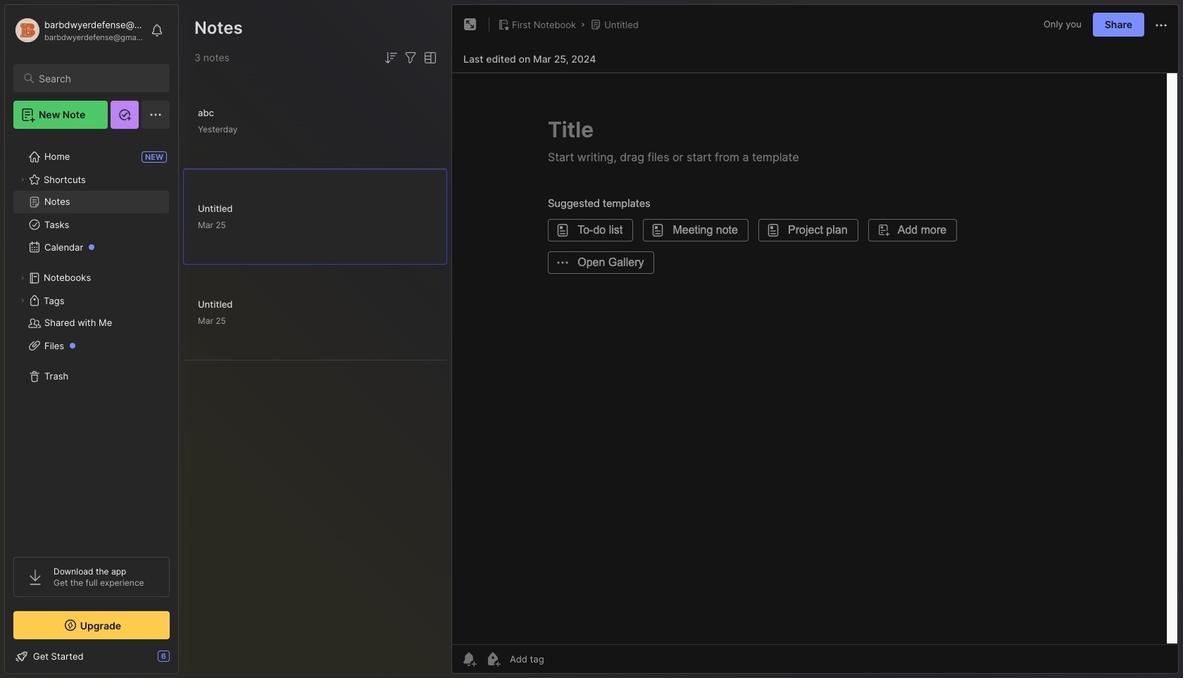 Task type: describe. For each thing, give the bounding box(es) containing it.
View options field
[[419, 49, 439, 66]]

add a reminder image
[[461, 651, 478, 668]]

Search text field
[[39, 72, 157, 85]]

expand tags image
[[18, 297, 27, 305]]

expand note image
[[462, 16, 479, 33]]

Add tag field
[[509, 653, 615, 666]]

more actions image
[[1153, 17, 1170, 34]]

tree inside main element
[[5, 137, 178, 545]]

note window element
[[452, 4, 1179, 678]]

Help and Learning task checklist field
[[5, 645, 178, 668]]

click to collapse image
[[178, 652, 188, 669]]



Task type: vqa. For each thing, say whether or not it's contained in the screenshot.
Expand Tags image
yes



Task type: locate. For each thing, give the bounding box(es) containing it.
add filters image
[[402, 49, 419, 66]]

Account field
[[13, 16, 144, 44]]

none search field inside main element
[[39, 70, 157, 87]]

Note Editor text field
[[452, 73, 1179, 645]]

tree
[[5, 137, 178, 545]]

Add filters field
[[402, 49, 419, 66]]

expand notebooks image
[[18, 274, 27, 283]]

add tag image
[[485, 651, 502, 668]]

main element
[[0, 0, 183, 678]]

More actions field
[[1153, 16, 1170, 34]]

Sort options field
[[383, 49, 399, 66]]

None search field
[[39, 70, 157, 87]]



